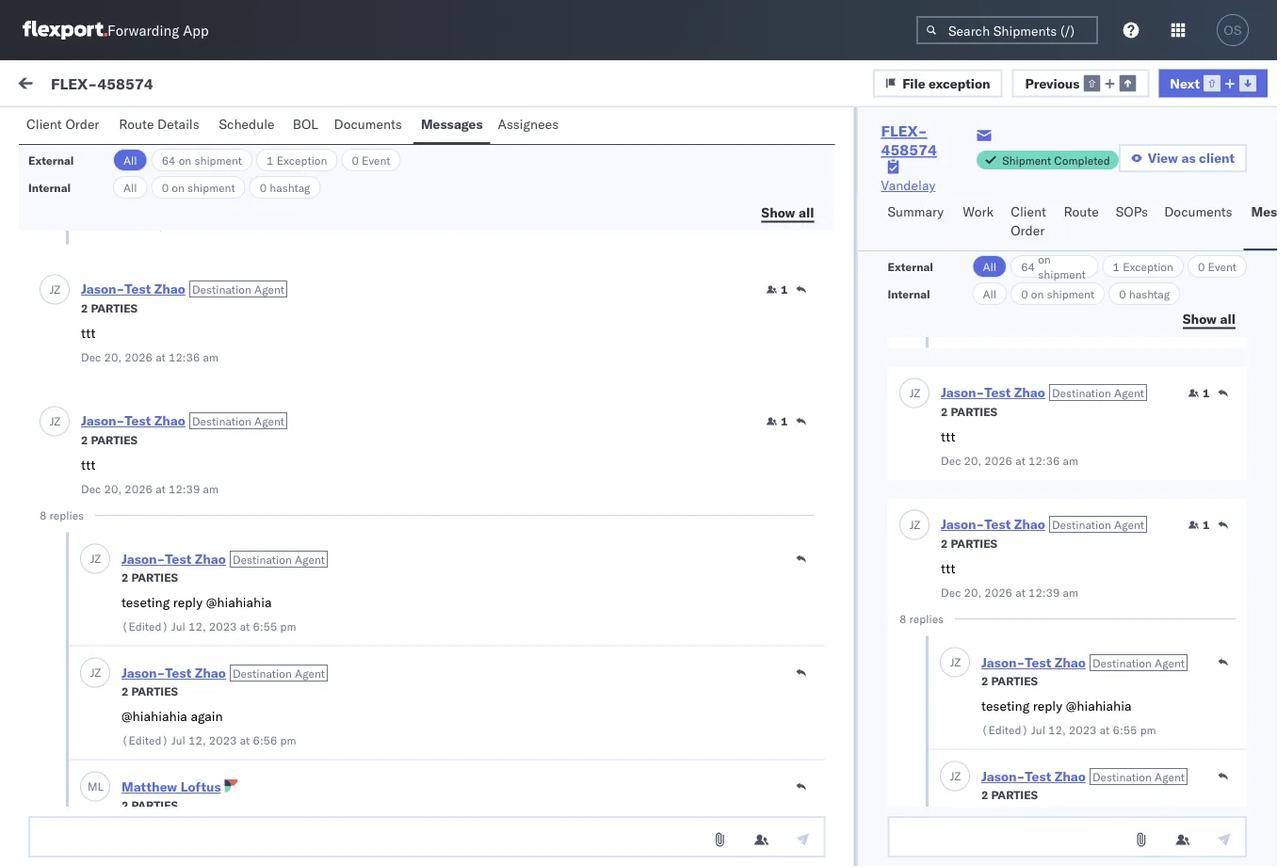 Task type: describe. For each thing, give the bounding box(es) containing it.
internal (0) button
[[119, 111, 211, 148]]

1 vertical spatial show
[[1183, 310, 1217, 327]]

0 horizontal spatial teseting reply @hiahiahia (edited)  jul 12, 2023 at 6:55 pm
[[122, 595, 296, 635]]

test sep 27, 2023 at 12:43 pm
[[122, 823, 259, 863]]

file
[[903, 75, 926, 91]]

- for dec 20, 2026, 12:36 am pst
[[717, 219, 725, 236]]

file exception
[[903, 75, 991, 91]]

my
[[19, 73, 49, 98]]

0 vertical spatial 6:55
[[253, 620, 277, 635]]

related work item/shipment
[[997, 163, 1144, 178]]

6:38
[[521, 813, 550, 829]]

assignees button
[[490, 107, 570, 144]]

1 horizontal spatial 8 replies
[[899, 612, 944, 627]]

1 horizontal spatial teseting reply @hiahiahia (edited)  jul 12, 2023 at 6:55 pm
[[981, 698, 1156, 738]]

2 horizontal spatial internal
[[888, 287, 931, 301]]

shipment inside 64 on shipment
[[1038, 267, 1086, 281]]

1 resize handle column header from the left
[[407, 157, 430, 867]]

@ tao liu
[[57, 660, 117, 677]]

0 vertical spatial 0 on shipment
[[162, 180, 235, 195]]

my work
[[19, 73, 103, 98]]

documents for documents button to the left
[[334, 116, 402, 132]]

oct
[[122, 105, 140, 119]]

linjia
[[70, 745, 105, 762]]

previous
[[1026, 75, 1080, 91]]

external (0)
[[30, 120, 108, 136]]

dec 20, 2026, 12:36 am pst
[[438, 219, 617, 236]]

0 vertical spatial 0 event
[[352, 153, 391, 167]]

flex- 458574 link
[[881, 122, 977, 159]]

next button
[[1159, 69, 1268, 97]]

route button
[[1057, 195, 1109, 251]]

0 horizontal spatial event
[[362, 153, 391, 167]]

schedule button
[[211, 107, 285, 144]]

os button
[[1212, 8, 1255, 52]]

0 vertical spatial 64
[[162, 153, 176, 167]]

0 vertical spatial teseting
[[122, 595, 170, 611]]

matthew
[[122, 780, 177, 796]]

forwarding
[[107, 21, 179, 39]]

1 horizontal spatial ttt dec 20, 2026 at 12:39 am
[[941, 560, 1078, 600]]

dec 8, 2026, 6:38 pm pst
[[438, 813, 599, 829]]

1 vertical spatial client
[[1011, 204, 1047, 220]]

message list
[[219, 120, 301, 136]]

view as client
[[1148, 150, 1235, 166]]

12:35
[[209, 219, 241, 233]]

- for dec 8, 2026, 6:38 pm pst
[[717, 813, 725, 829]]

am inside 'ttt dec 20, 2026 at 12:35 am'
[[244, 219, 259, 233]]

1 vertical spatial hashtag
[[1129, 287, 1170, 301]]

1 jason-test zhao from the top
[[91, 204, 191, 220]]

0 vertical spatial show all button
[[750, 199, 826, 227]]

pst for dec 8, 2026, 6:38 pm pst
[[576, 813, 599, 829]]

previous button
[[1012, 69, 1150, 97]]

message for message list
[[219, 120, 274, 136]]

0 vertical spatial replies
[[50, 509, 84, 523]]

os
[[1224, 23, 1242, 37]]

m l
[[88, 780, 104, 794]]

1 vertical spatial teseting
[[981, 698, 1030, 714]]

1 vertical spatial 0 on shipment
[[1022, 287, 1095, 301]]

oct 24, 2023 at 2:53 pm
[[122, 105, 251, 119]]

0 horizontal spatial ttt dec 20, 2026 at 12:36 am
[[81, 325, 219, 365]]

4 jason-test zhao from the top
[[91, 543, 191, 560]]

1 horizontal spatial documents button
[[1157, 195, 1244, 251]]

ttt dec 20, 2026 at 12:35 am
[[122, 193, 259, 233]]

assignees
[[498, 116, 559, 132]]

0 vertical spatial hashtag
[[270, 180, 311, 195]]

sops button
[[1109, 195, 1157, 251]]

forwarding app
[[107, 21, 209, 39]]

@hiahiahia inside @hiahiahia again (edited)  jul 12, 2023 at 6:56 pm
[[122, 709, 187, 725]]

message list button
[[211, 111, 308, 148]]

vandelay link
[[881, 176, 936, 195]]

0 vertical spatial 0 hashtag
[[260, 180, 311, 195]]

test msg
[[57, 406, 107, 423]]

1 vertical spatial client order button
[[1004, 195, 1057, 251]]

sep
[[122, 848, 141, 863]]

route details
[[119, 116, 200, 132]]

(0) for internal (0)
[[176, 120, 200, 136]]

import
[[140, 77, 179, 94]]

work button
[[956, 195, 1004, 251]]

test for test
[[57, 576, 79, 592]]

1 horizontal spatial replies
[[909, 612, 944, 627]]

at inside 'ttt dec 20, 2026 at 12:35 am'
[[196, 219, 206, 233]]

matthew loftus
[[122, 780, 221, 796]]

exception
[[929, 75, 991, 91]]

0 vertical spatial 12:39
[[169, 483, 200, 497]]

work for my
[[54, 73, 103, 98]]

mes button
[[1244, 195, 1278, 251]]

2026 inside 'ttt dec 20, 2026 at 12:35 am'
[[165, 219, 193, 233]]

as
[[1182, 150, 1196, 166]]

27,
[[144, 848, 162, 863]]

1 vertical spatial 64 on shipment
[[1022, 252, 1086, 281]]

1 vertical spatial 0 hashtag
[[1119, 287, 1170, 301]]

@hiahiahia again (edited)  jul 12, 2023 at 6:56 pm
[[122, 709, 296, 749]]

1 horizontal spatial 0 event
[[1198, 260, 1237, 274]]

24,
[[143, 105, 160, 119]]

related
[[997, 163, 1036, 178]]

0 horizontal spatial ttt dec 20, 2026 at 12:39 am
[[81, 457, 219, 497]]

forwarding app link
[[23, 21, 209, 40]]

5 jason-test zhao from the top
[[91, 628, 191, 644]]

flexport. image
[[23, 21, 107, 40]]

bol
[[293, 116, 318, 132]]

next
[[1171, 75, 1200, 91]]

msg
[[83, 406, 107, 423]]

1 exception for the rightmost show all button
[[1113, 260, 1174, 274]]

0 horizontal spatial internal
[[28, 180, 71, 195]]

1 vertical spatial 12:39
[[1028, 586, 1060, 600]]

completed
[[1055, 153, 1111, 167]]

@ for @ tao liu
[[57, 660, 67, 677]]

pst for dec 8, 2026, 6:39 pm pst
[[576, 643, 599, 660]]

matthew loftus button
[[122, 780, 221, 796]]

shipment
[[1003, 153, 1052, 167]]

loftus
[[181, 780, 221, 796]]

internal (0)
[[126, 120, 200, 136]]

0 vertical spatial 8
[[40, 509, 47, 523]]

at inside @hiahiahia again (edited)  jul 12, 2023 at 6:56 pm
[[240, 734, 250, 749]]

flex-458574
[[51, 74, 153, 93]]

l
[[98, 780, 104, 794]]

pm inside @hiahiahia again (edited)  jul 12, 2023 at 6:56 pm
[[280, 734, 296, 749]]

details
[[157, 116, 200, 132]]

1 horizontal spatial ttt dec 20, 2026 at 12:36 am
[[941, 428, 1078, 468]]

liu
[[96, 660, 117, 677]]

2:53
[[207, 105, 232, 119]]

1 horizontal spatial 6:55
[[1113, 724, 1137, 738]]

0 vertical spatial 64 on shipment
[[162, 153, 242, 167]]

0 horizontal spatial show all
[[762, 204, 815, 220]]

external (0) button
[[23, 111, 119, 148]]

dec 8, 2026, 6:39 pm pst
[[438, 643, 599, 660]]

20, inside 'ttt dec 20, 2026 at 12:35 am'
[[145, 219, 162, 233]]

1 vertical spatial show all
[[1183, 310, 1236, 327]]

list
[[277, 120, 301, 136]]

test for test sep 27, 2023 at 12:43 pm
[[122, 823, 144, 839]]

mes
[[1252, 204, 1278, 220]]

order for client order button to the left
[[65, 116, 99, 132]]

messages
[[421, 116, 483, 132]]

(0) for external (0)
[[83, 120, 108, 136]]

pst for dec 20, 2026, 12:36 am pst
[[593, 219, 617, 236]]

dec inside 'ttt dec 20, 2026 at 12:35 am'
[[122, 219, 142, 233]]

0 horizontal spatial all
[[799, 204, 815, 220]]

pm for 6:38
[[553, 813, 573, 829]]

sops
[[1116, 204, 1149, 220]]

2 horizontal spatial @hiahiahia
[[1066, 698, 1132, 714]]

ttt inside 'ttt dec 20, 2026 at 12:35 am'
[[122, 193, 136, 210]]



Task type: locate. For each thing, give the bounding box(es) containing it.
hashtag down 'sops' button
[[1129, 287, 1170, 301]]

test up the tao
[[57, 576, 79, 592]]

2 vertical spatial 12:36
[[1028, 454, 1060, 468]]

2 vertical spatial -
[[717, 813, 725, 829]]

1 @ from the top
[[57, 660, 67, 677]]

2026
[[165, 219, 193, 233], [125, 351, 153, 365], [984, 454, 1012, 468], [125, 483, 153, 497], [984, 586, 1012, 600]]

event
[[362, 153, 391, 167], [1208, 260, 1237, 274]]

1 horizontal spatial client order
[[1011, 204, 1047, 239]]

1 exception down 'sops' button
[[1113, 260, 1174, 274]]

pm right 6:38
[[553, 813, 573, 829]]

1 vertical spatial work
[[963, 204, 994, 220]]

1 vertical spatial @
[[57, 745, 67, 762]]

0 horizontal spatial client order button
[[19, 107, 111, 144]]

0 vertical spatial message
[[219, 120, 274, 136]]

internal down "24,"
[[126, 120, 173, 136]]

ttttt
[[57, 830, 81, 847]]

1 horizontal spatial show all button
[[1172, 305, 1247, 334]]

2 vertical spatial 2026,
[[481, 813, 518, 829]]

1 horizontal spatial 0 hashtag
[[1119, 287, 1170, 301]]

client order for client order button to the left
[[26, 116, 99, 132]]

internal inside button
[[126, 120, 173, 136]]

6:39
[[521, 643, 550, 660]]

2026, left am
[[489, 219, 526, 236]]

0 vertical spatial client order
[[26, 116, 99, 132]]

internal down "external (0)" button
[[28, 180, 71, 195]]

jul
[[172, 620, 186, 635], [1031, 724, 1045, 738], [172, 734, 186, 749]]

0 horizontal spatial hashtag
[[270, 180, 311, 195]]

again
[[191, 709, 223, 725]]

0 vertical spatial order
[[65, 116, 99, 132]]

0 vertical spatial show
[[762, 204, 796, 220]]

1 vertical spatial 6:55
[[1113, 724, 1137, 738]]

8, for dec 8, 2026, 6:38 pm pst
[[465, 813, 477, 829]]

exception down bol button at the top of page
[[277, 153, 327, 167]]

0 vertical spatial 1 exception
[[267, 153, 327, 167]]

@ linjia test
[[57, 745, 134, 762]]

1 vertical spatial pm
[[553, 813, 573, 829]]

external down summary button
[[888, 260, 934, 274]]

replies
[[50, 509, 84, 523], [909, 612, 944, 627]]

- for dec 8, 2026, 6:39 pm pst
[[717, 643, 725, 660]]

0 event
[[352, 153, 391, 167], [1198, 260, 1237, 274]]

(edited)
[[122, 620, 169, 635], [981, 724, 1028, 738], [122, 734, 169, 749]]

documents button right bol
[[327, 107, 414, 144]]

0 vertical spatial pst
[[593, 219, 617, 236]]

documents down view as client
[[1165, 204, 1233, 220]]

20,
[[145, 219, 162, 233], [465, 219, 486, 236], [104, 351, 122, 365], [964, 454, 981, 468], [104, 483, 122, 497], [964, 586, 981, 600]]

external down my work
[[30, 120, 80, 136]]

1 horizontal spatial exception
[[1123, 260, 1174, 274]]

0 vertical spatial test
[[57, 406, 79, 423]]

0 vertical spatial reply
[[173, 595, 203, 611]]

work right summary button
[[963, 204, 994, 220]]

documents for the right documents button
[[1165, 204, 1233, 220]]

import work button
[[132, 60, 221, 111]]

2023 inside test sep 27, 2023 at 12:43 pm
[[164, 848, 193, 863]]

pm for 6:39
[[553, 643, 573, 660]]

2 vertical spatial external
[[888, 260, 934, 274]]

work right related
[[1039, 163, 1064, 178]]

0 horizontal spatial documents button
[[327, 107, 414, 144]]

8, left 6:38
[[465, 813, 477, 829]]

test left msg on the left top
[[57, 406, 79, 423]]

z
[[95, 151, 101, 165], [54, 283, 60, 297], [68, 291, 73, 303], [914, 386, 920, 400], [54, 415, 60, 429], [914, 518, 920, 532], [68, 545, 73, 557], [95, 552, 101, 566], [68, 630, 73, 642], [954, 655, 961, 669], [95, 666, 101, 680], [68, 715, 73, 727], [954, 769, 961, 783], [68, 800, 73, 811]]

2 pm from the top
[[553, 813, 573, 829]]

external inside button
[[30, 120, 80, 136]]

6:56
[[253, 734, 277, 749]]

0 horizontal spatial @hiahiahia
[[122, 709, 187, 725]]

7 jason-test zhao from the top
[[91, 798, 191, 814]]

am
[[244, 219, 259, 233], [203, 351, 219, 365], [1063, 454, 1078, 468], [203, 483, 219, 497], [1063, 586, 1078, 600]]

1 vertical spatial -
[[717, 643, 725, 660]]

0 on shipment
[[162, 180, 235, 195], [1022, 287, 1095, 301]]

summary
[[888, 204, 944, 220]]

client down related
[[1011, 204, 1047, 220]]

0 vertical spatial all
[[799, 204, 815, 220]]

3 jason-test zhao from the top
[[91, 458, 191, 475]]

0 horizontal spatial reply
[[173, 595, 203, 611]]

0 hashtag down 'sops' button
[[1119, 287, 1170, 301]]

work up oct 24, 2023 at 2:53 pm
[[183, 77, 214, 94]]

m
[[88, 780, 98, 794]]

vandelay
[[881, 177, 936, 194]]

1 vertical spatial pst
[[576, 643, 599, 660]]

12, inside @hiahiahia again (edited)  jul 12, 2023 at 6:56 pm
[[188, 734, 206, 749]]

2 - from the top
[[717, 643, 725, 660]]

None text field
[[28, 817, 826, 858], [888, 817, 1247, 858], [28, 817, 826, 858], [888, 817, 1247, 858]]

1 horizontal spatial 64
[[1022, 260, 1036, 274]]

0 vertical spatial ttt dec 20, 2026 at 12:39 am
[[81, 457, 219, 497]]

(0) down "flex-458574"
[[83, 120, 108, 136]]

1 horizontal spatial show all
[[1183, 310, 1236, 327]]

1 horizontal spatial order
[[1011, 222, 1045, 239]]

ttt dec 20, 2026 at 12:36 am
[[81, 325, 219, 365], [941, 428, 1078, 468]]

exception
[[277, 153, 327, 167], [1123, 260, 1174, 274]]

0 vertical spatial show all
[[762, 204, 815, 220]]

order for the bottommost client order button
[[1011, 222, 1045, 239]]

0 vertical spatial ttt dec 20, 2026 at 12:36 am
[[81, 325, 219, 365]]

pm
[[235, 105, 251, 119], [280, 620, 296, 635], [1140, 724, 1156, 738], [280, 734, 296, 749], [243, 848, 259, 863]]

internal down summary button
[[888, 287, 931, 301]]

pm
[[553, 643, 573, 660], [553, 813, 573, 829]]

8
[[40, 509, 47, 523], [899, 612, 906, 627]]

external down "external (0)" button
[[28, 153, 74, 167]]

0 vertical spatial client order button
[[19, 107, 111, 144]]

documents right bol button at the top of page
[[334, 116, 402, 132]]

(0)
[[83, 120, 108, 136], [176, 120, 200, 136]]

0 vertical spatial work
[[54, 73, 103, 98]]

(edited) inside @hiahiahia again (edited)  jul 12, 2023 at 6:56 pm
[[122, 734, 169, 749]]

client order button down my work
[[19, 107, 111, 144]]

0 vertical spatial teseting reply @hiahiahia (edited)  jul 12, 2023 at 6:55 pm
[[122, 595, 296, 635]]

dec
[[122, 219, 142, 233], [438, 219, 462, 236], [81, 351, 101, 365], [941, 454, 961, 468], [81, 483, 101, 497], [941, 586, 961, 600], [438, 643, 462, 660], [438, 813, 462, 829]]

message for message
[[58, 163, 104, 178]]

2 parties
[[122, 170, 178, 184], [81, 302, 138, 316], [941, 405, 997, 419], [81, 434, 138, 448], [941, 537, 997, 551], [122, 571, 178, 586], [981, 675, 1038, 689], [122, 685, 178, 700], [981, 789, 1038, 803], [122, 799, 178, 814]]

0 horizontal spatial 8
[[40, 509, 47, 523]]

@ left linjia
[[57, 745, 67, 762]]

file exception button
[[874, 69, 1003, 97], [874, 69, 1003, 97]]

pst
[[593, 219, 617, 236], [576, 643, 599, 660], [576, 813, 599, 829]]

1 horizontal spatial client
[[1011, 204, 1047, 220]]

@
[[57, 660, 67, 677], [57, 745, 67, 762]]

2023 inside @hiahiahia again (edited)  jul 12, 2023 at 6:56 pm
[[209, 734, 237, 749]]

64 on shipment down route button
[[1022, 252, 1086, 281]]

tao
[[70, 660, 92, 677]]

0 horizontal spatial exception
[[277, 153, 327, 167]]

external for topmost show all button
[[28, 153, 74, 167]]

pst right 6:38
[[576, 813, 599, 829]]

12:43
[[209, 848, 240, 863]]

1 vertical spatial replies
[[909, 612, 944, 627]]

1 horizontal spatial message
[[219, 120, 274, 136]]

all
[[799, 204, 815, 220], [1221, 310, 1236, 327]]

0 on shipment up 12:35
[[162, 180, 235, 195]]

documents
[[334, 116, 402, 132], [1165, 204, 1233, 220]]

1 horizontal spatial work
[[963, 204, 994, 220]]

(0) down oct 24, 2023 at 2:53 pm
[[176, 120, 200, 136]]

2026, left 6:38
[[481, 813, 518, 829]]

0 vertical spatial external
[[30, 120, 80, 136]]

bol button
[[285, 107, 327, 144]]

0 horizontal spatial show
[[762, 204, 796, 220]]

client order right work button
[[1011, 204, 1047, 239]]

0 vertical spatial exception
[[277, 153, 327, 167]]

0 horizontal spatial route
[[119, 116, 154, 132]]

external for the rightmost show all button
[[888, 260, 934, 274]]

at inside test sep 27, 2023 at 12:43 pm
[[195, 848, 206, 863]]

order down my work
[[65, 116, 99, 132]]

@ left the tao
[[57, 660, 67, 677]]

test up sep
[[122, 823, 144, 839]]

2023
[[163, 105, 191, 119], [209, 620, 237, 635], [1069, 724, 1097, 738], [209, 734, 237, 749], [164, 848, 193, 863]]

schedule
[[219, 116, 275, 132]]

1 horizontal spatial @hiahiahia
[[206, 595, 272, 611]]

0 horizontal spatial 8 replies
[[40, 509, 84, 523]]

pst right am
[[593, 219, 617, 236]]

client
[[26, 116, 62, 132], [1011, 204, 1047, 220]]

client down 'my'
[[26, 116, 62, 132]]

0 horizontal spatial teseting
[[122, 595, 170, 611]]

route
[[119, 116, 154, 132], [1064, 204, 1099, 220]]

1 horizontal spatial documents
[[1165, 204, 1233, 220]]

parties
[[131, 170, 178, 184], [91, 302, 138, 316], [951, 405, 997, 419], [91, 434, 138, 448], [951, 537, 997, 551], [131, 571, 178, 586], [991, 675, 1038, 689], [131, 685, 178, 700], [991, 789, 1038, 803], [131, 799, 178, 814]]

1 vertical spatial route
[[1064, 204, 1099, 220]]

message inside button
[[219, 120, 274, 136]]

2026, for 6:39
[[481, 643, 518, 660]]

route for route
[[1064, 204, 1099, 220]]

3 resize handle column header from the left
[[965, 157, 987, 867]]

1 (0) from the left
[[83, 120, 108, 136]]

j
[[90, 151, 95, 165], [50, 283, 54, 297], [64, 291, 68, 303], [910, 386, 914, 400], [50, 415, 54, 429], [910, 518, 914, 532], [64, 545, 68, 557], [90, 552, 95, 566], [64, 630, 68, 642], [950, 655, 954, 669], [90, 666, 95, 680], [64, 715, 68, 727], [950, 769, 954, 783], [64, 800, 68, 811]]

8, for dec 8, 2026, 6:39 pm pst
[[465, 643, 477, 660]]

test inside test sep 27, 2023 at 12:43 pm
[[122, 823, 144, 839]]

1 vertical spatial work
[[1039, 163, 1064, 178]]

0 horizontal spatial 1 exception
[[267, 153, 327, 167]]

1 horizontal spatial reply
[[1033, 698, 1062, 714]]

app
[[183, 21, 209, 39]]

messages button
[[414, 107, 490, 144]]

view
[[1148, 150, 1179, 166]]

teseting
[[122, 595, 170, 611], [981, 698, 1030, 714]]

1 vertical spatial documents button
[[1157, 195, 1244, 251]]

Search Shipments (/) text field
[[917, 16, 1099, 44]]

order inside client order
[[1011, 222, 1045, 239]]

jul inside @hiahiahia again (edited)  jul 12, 2023 at 6:56 pm
[[172, 734, 186, 749]]

work for related
[[1039, 163, 1064, 178]]

0 horizontal spatial client
[[26, 116, 62, 132]]

exception down 'sops' button
[[1123, 260, 1174, 274]]

summary button
[[881, 195, 956, 251]]

0 vertical spatial 8 replies
[[40, 509, 84, 523]]

1 exception down 'list'
[[267, 153, 327, 167]]

1 vertical spatial show all button
[[1172, 305, 1247, 334]]

0 on shipment down route button
[[1022, 287, 1095, 301]]

12:39
[[169, 483, 200, 497], [1028, 586, 1060, 600]]

1 pm from the top
[[553, 643, 573, 660]]

2026, left 6:39
[[481, 643, 518, 660]]

1 vertical spatial test
[[57, 576, 79, 592]]

2 horizontal spatial 12:36
[[1028, 454, 1060, 468]]

1 vertical spatial external
[[28, 153, 74, 167]]

message down 2:53
[[219, 120, 274, 136]]

2026, for 6:38
[[481, 813, 518, 829]]

1 vertical spatial ttt dec 20, 2026 at 12:36 am
[[941, 428, 1078, 468]]

1 button
[[766, 283, 788, 298], [1188, 386, 1210, 401], [766, 415, 788, 430], [1188, 518, 1210, 533]]

1 horizontal spatial 1 exception
[[1113, 260, 1174, 274]]

1 horizontal spatial (0)
[[176, 120, 200, 136]]

1 vertical spatial 12:36
[[169, 351, 200, 365]]

0 horizontal spatial work
[[183, 77, 214, 94]]

1 vertical spatial 2026,
[[481, 643, 518, 660]]

1
[[267, 153, 274, 167], [1113, 260, 1120, 274], [781, 283, 788, 297], [1203, 386, 1210, 400], [781, 415, 788, 429], [1203, 518, 1210, 532]]

6 jason-test zhao from the top
[[91, 713, 191, 729]]

64 inside 64 on shipment
[[1022, 260, 1036, 274]]

0 horizontal spatial 64 on shipment
[[162, 153, 242, 167]]

item/shipment
[[1067, 163, 1144, 178]]

shipment completed
[[1003, 153, 1111, 167]]

2 (0) from the left
[[176, 120, 200, 136]]

test for test msg
[[57, 406, 79, 423]]

12:36
[[529, 219, 566, 236], [169, 351, 200, 365], [1028, 454, 1060, 468]]

jason-test zhao
[[91, 204, 191, 220], [91, 289, 191, 305], [91, 458, 191, 475], [91, 543, 191, 560], [91, 628, 191, 644], [91, 713, 191, 729], [91, 798, 191, 814]]

0 vertical spatial 2026,
[[489, 219, 526, 236]]

8, left 6:39
[[465, 643, 477, 660]]

client
[[1199, 150, 1235, 166]]

pm right 6:39
[[553, 643, 573, 660]]

2 8, from the top
[[465, 813, 477, 829]]

message
[[219, 120, 274, 136], [58, 163, 104, 178]]

4 resize handle column header from the left
[[1244, 157, 1266, 867]]

view as client button
[[1119, 144, 1247, 172]]

2 @ from the top
[[57, 745, 67, 762]]

route details button
[[111, 107, 211, 144]]

client order down my work
[[26, 116, 99, 132]]

pm inside test sep 27, 2023 at 12:43 pm
[[243, 848, 259, 863]]

0 horizontal spatial 6:55
[[253, 620, 277, 635]]

order right work button
[[1011, 222, 1045, 239]]

64 on shipment
[[162, 153, 242, 167], [1022, 252, 1086, 281]]

1 vertical spatial documents
[[1165, 204, 1233, 220]]

2 jason-test zhao from the top
[[91, 289, 191, 305]]

1 exception for topmost show all button
[[267, 153, 327, 167]]

1 horizontal spatial teseting
[[981, 698, 1030, 714]]

route inside button
[[119, 116, 154, 132]]

client order for the bottommost client order button
[[1011, 204, 1047, 239]]

1 horizontal spatial 12:39
[[1028, 586, 1060, 600]]

2 resize handle column header from the left
[[686, 157, 709, 867]]

message down "external (0)" button
[[58, 163, 104, 178]]

0 horizontal spatial message
[[58, 163, 104, 178]]

ttt
[[122, 193, 136, 210], [57, 236, 71, 253], [81, 325, 96, 342], [941, 428, 955, 445], [81, 457, 96, 473], [941, 560, 955, 577]]

0 horizontal spatial documents
[[334, 116, 402, 132]]

1 8, from the top
[[465, 643, 477, 660]]

pst right 6:39
[[576, 643, 599, 660]]

documents button left mes
[[1157, 195, 1244, 251]]

client order button down related
[[1004, 195, 1057, 251]]

1 - from the top
[[717, 219, 725, 236]]

route inside button
[[1064, 204, 1099, 220]]

1 horizontal spatial route
[[1064, 204, 1099, 220]]

1 horizontal spatial 8
[[899, 612, 906, 627]]

1 vertical spatial all
[[1221, 310, 1236, 327]]

show all
[[762, 204, 815, 220], [1183, 310, 1236, 327]]

work up external (0)
[[54, 73, 103, 98]]

route for route details
[[119, 116, 154, 132]]

resize handle column header
[[407, 157, 430, 867], [686, 157, 709, 867], [965, 157, 987, 867], [1244, 157, 1266, 867]]

hashtag down 'list'
[[270, 180, 311, 195]]

0 hashtag down 'list'
[[260, 180, 311, 195]]

am
[[569, 219, 590, 236]]

64
[[162, 153, 176, 167], [1022, 260, 1036, 274]]

destination
[[233, 151, 292, 166], [192, 282, 251, 297], [1052, 386, 1111, 400], [192, 414, 251, 428], [1052, 518, 1111, 532], [233, 553, 292, 567], [1092, 656, 1152, 670], [233, 667, 292, 681], [1092, 770, 1152, 784]]

import work
[[140, 77, 214, 94]]

2 vertical spatial internal
[[888, 287, 931, 301]]

@hiahiahia
[[206, 595, 272, 611], [1066, 698, 1132, 714], [122, 709, 187, 725]]

8 replies
[[40, 509, 84, 523], [899, 612, 944, 627]]

64 on shipment down details
[[162, 153, 242, 167]]

3 - from the top
[[717, 813, 725, 829]]

0 vertical spatial 12:36
[[529, 219, 566, 236]]

1 vertical spatial event
[[1208, 260, 1237, 274]]

8,
[[465, 643, 477, 660], [465, 813, 477, 829]]

@ for @ linjia test
[[57, 745, 67, 762]]

all button
[[113, 149, 148, 171], [113, 176, 148, 199], [973, 255, 1007, 278], [973, 283, 1007, 305]]

2026, for 12:36
[[489, 219, 526, 236]]



Task type: vqa. For each thing, say whether or not it's contained in the screenshot.


